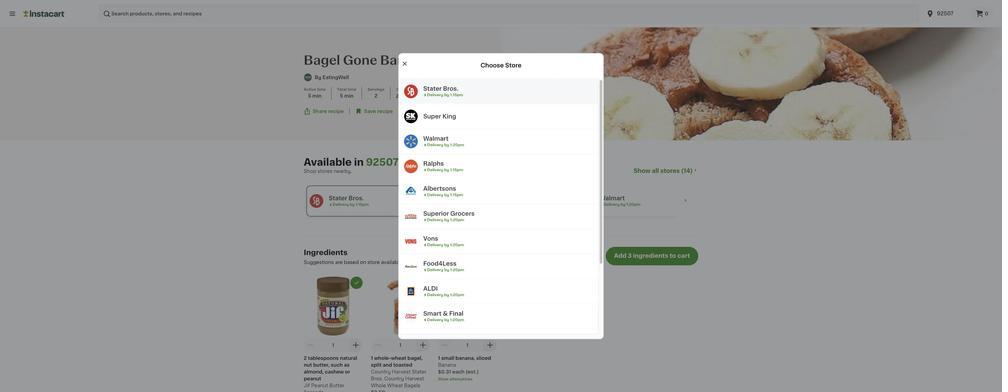 Task type: describe. For each thing, give the bounding box(es) containing it.
92507
[[366, 157, 399, 167]]

tablespoons
[[308, 356, 339, 361]]

peanut
[[311, 383, 328, 388]]

wheat
[[391, 356, 407, 361]]

stater bros. for super king icon for 'super king' link to the top
[[424, 86, 459, 91]]

super king for super king icon for 'super king' link to the top
[[424, 114, 456, 119]]

1:20pm for superior grocers icon
[[450, 218, 465, 222]]

increment quantity image for 1 whole-wheat bagel, split and toasted
[[419, 341, 427, 350]]

delivery by 1:20pm for "food4less" icon
[[427, 268, 465, 272]]

super king image for 'super king' link to the top
[[404, 110, 418, 123]]

are
[[335, 260, 343, 265]]

king for super king icon for 'super king' link to the top
[[443, 114, 456, 119]]

save
[[364, 109, 376, 114]]

save recipe
[[364, 109, 393, 114]]

on
[[360, 260, 366, 265]]

aldi image
[[404, 285, 418, 298]]

min for total time 5 min
[[345, 94, 354, 98]]

min for active time 5 min
[[313, 94, 322, 98]]

active
[[304, 88, 316, 91]]

add 3 ingredients to cart
[[615, 253, 691, 259]]

spreads
[[304, 390, 324, 392]]

store
[[506, 63, 522, 68]]

ingredients
[[634, 253, 669, 259]]

show all stores (14)
[[634, 168, 693, 174]]

sliced
[[477, 356, 492, 361]]

walmart image for 'super king' link to the top
[[404, 135, 418, 148]]

or
[[345, 370, 350, 375]]

toasted
[[394, 363, 413, 368]]

0 horizontal spatial to
[[472, 260, 477, 265]]

eatingwell
[[323, 75, 349, 80]]

albertsons
[[424, 186, 457, 191]]

delivery by 1:20pm for aldi icon
[[427, 293, 465, 297]]

by
[[315, 75, 322, 80]]

bros. inside 1 whole-wheat bagel, split and toasted country harvest stater bros. country harvest whole wheat bagels
[[371, 377, 383, 381]]

total
[[337, 88, 347, 91]]

list
[[463, 260, 470, 265]]

0 vertical spatial country
[[371, 370, 391, 375]]

ralphs image
[[404, 160, 418, 173]]

5 for total time 5 min
[[340, 94, 343, 98]]

1 inside 1 whole-wheat bagel, split and toasted country harvest stater bros. country harvest whole wheat bagels
[[371, 356, 373, 361]]

choose store
[[481, 63, 522, 68]]

share recipe
[[313, 109, 344, 114]]

active time 5 min
[[304, 88, 326, 98]]

stores inside available in 92507 shop stores nearby.
[[318, 169, 333, 174]]

1:20pm for "vons" image
[[450, 243, 465, 247]]

ralphs
[[424, 161, 444, 166]]

save recipe button
[[355, 108, 393, 115]]

bananas
[[380, 54, 436, 66]]

butter
[[330, 383, 345, 388]]

1 vertical spatial country
[[385, 377, 404, 381]]

total time 5 min
[[337, 88, 357, 98]]

in
[[354, 157, 364, 167]]

whole-
[[374, 356, 391, 361]]

by eatingwell
[[315, 75, 349, 80]]

2 inside servings 2
[[375, 94, 378, 98]]

each
[[453, 370, 465, 375]]

suggestions are based on store availability. use the full ingredient list to confirm correct items and quantities.
[[304, 260, 567, 265]]

full
[[429, 260, 436, 265]]

and inside 1 whole-wheat bagel, split and toasted country harvest stater bros. country harvest whole wheat bagels
[[383, 363, 392, 368]]

bagel gone bananas image
[[501, 27, 1003, 141]]

1 inside 1 small banana, sliced banana $0.31 each (est.) show alternatives
[[438, 356, 440, 361]]

instacart logo image
[[23, 10, 64, 18]]

bagel,
[[408, 356, 423, 361]]

gone
[[343, 54, 377, 66]]

unselect item image
[[354, 280, 360, 286]]

0
[[986, 11, 989, 16]]

walmart for the bottommost 'super king' link
[[600, 196, 625, 201]]

time for active time 5 min
[[317, 88, 326, 91]]

use
[[409, 260, 419, 265]]

add 3 ingredients to cart button
[[606, 247, 699, 266]]

1 for 2 tablespoons natural nut butter, such as almond, cashew or peanut
[[332, 343, 335, 348]]

walmart for 'super king' link to the top
[[424, 136, 449, 141]]

servings 2
[[368, 88, 385, 98]]

superior grocers image
[[404, 210, 418, 223]]

(est.)
[[466, 370, 479, 375]]

1 vertical spatial super king link
[[440, 183, 571, 219]]

whole
[[371, 383, 386, 388]]

increment quantity image for 2 tablespoons natural nut butter, such as almond, cashew or peanut
[[352, 341, 360, 350]]

store
[[368, 260, 380, 265]]

3 product group from the left
[[438, 277, 497, 382]]

add
[[615, 253, 627, 259]]

decrement quantity image for 1 small banana, sliced
[[441, 341, 449, 350]]

1 small banana, sliced banana $0.31 each (est.) show alternatives
[[438, 356, 492, 381]]

bagel gone bananas
[[304, 54, 436, 66]]

decrement quantity image
[[307, 341, 315, 350]]

stater for 'super king' link to the top
[[424, 86, 442, 91]]

time for total time 5 min
[[348, 88, 357, 91]]

smart & final image
[[404, 310, 418, 323]]

smart
[[424, 311, 442, 317]]

1 for 1 small banana, sliced
[[467, 343, 469, 348]]

albertsons image
[[404, 185, 418, 198]]

2 product group from the left
[[371, 277, 430, 392]]

correct
[[498, 260, 515, 265]]

share
[[313, 109, 327, 114]]

final
[[450, 311, 464, 317]]

grocers
[[451, 211, 475, 216]]

all
[[652, 168, 660, 174]]

ingredient
[[438, 260, 462, 265]]

1:20pm for smart & final icon
[[450, 318, 465, 322]]

king for super king icon for the bottommost 'super king' link
[[484, 198, 497, 204]]

cart
[[678, 253, 691, 259]]

banana
[[438, 363, 456, 368]]

284
[[396, 94, 406, 99]]

food4less image
[[404, 260, 418, 273]]

the
[[420, 260, 428, 265]]

increment quantity image for 1 small banana, sliced
[[486, 341, 495, 350]]

&
[[443, 311, 448, 317]]

1:20pm for aldi icon
[[450, 293, 465, 297]]

smart & final
[[424, 311, 464, 317]]



Task type: vqa. For each thing, say whether or not it's contained in the screenshot.
the bottommost 'and'
yes



Task type: locate. For each thing, give the bounding box(es) containing it.
1 horizontal spatial decrement quantity image
[[441, 341, 449, 350]]

to right list
[[472, 260, 477, 265]]

time inside total time 5 min
[[348, 88, 357, 91]]

bagel
[[304, 54, 340, 66]]

delivery by 1:20pm for smart & final icon
[[427, 318, 465, 322]]

show down '$0.31'
[[438, 378, 449, 381]]

superior
[[424, 211, 449, 216]]

$0.31
[[438, 370, 452, 375]]

1 horizontal spatial walmart
[[600, 196, 625, 201]]

1 horizontal spatial super
[[464, 198, 482, 204]]

stater bros.
[[424, 86, 459, 91], [329, 196, 364, 201]]

2 5 from the left
[[340, 94, 343, 98]]

1 horizontal spatial stater bros.
[[424, 86, 459, 91]]

product group
[[304, 277, 363, 392], [371, 277, 430, 392], [438, 277, 497, 382]]

items
[[517, 260, 530, 265]]

stater bros. image down bananas
[[404, 84, 418, 98]]

2 up the 'nut'
[[304, 356, 307, 361]]

super inside dialog
[[424, 114, 441, 119]]

2 horizontal spatial bros.
[[443, 86, 459, 91]]

min
[[313, 94, 322, 98], [345, 94, 354, 98]]

0 vertical spatial show
[[634, 168, 651, 174]]

increment quantity image up sliced
[[486, 341, 495, 350]]

stater right calories
[[424, 86, 442, 91]]

2 tablespoons natural nut butter, such as almond, cashew or peanut jif peanut butter spreads
[[304, 356, 358, 392]]

time
[[317, 88, 326, 91], [348, 88, 357, 91]]

0 horizontal spatial time
[[317, 88, 326, 91]]

2 min from the left
[[345, 94, 354, 98]]

1 horizontal spatial 5
[[340, 94, 343, 98]]

1 vertical spatial stater bros. image
[[310, 194, 324, 208]]

0 horizontal spatial 5
[[308, 94, 311, 98]]

calories
[[397, 88, 413, 91]]

king inside dialog
[[443, 114, 456, 119]]

2 increment quantity image from the left
[[419, 341, 427, 350]]

1 vertical spatial super king image
[[445, 194, 459, 208]]

wheat
[[388, 383, 403, 388]]

super for super king icon for the bottommost 'super king' link
[[464, 198, 482, 204]]

aldi
[[424, 286, 438, 292]]

availability.
[[381, 260, 408, 265]]

0 vertical spatial stater bros. image
[[404, 84, 418, 98]]

split
[[371, 363, 382, 368]]

stores inside the show all stores (14) button
[[661, 168, 680, 174]]

1:20pm for "food4less" icon
[[450, 268, 465, 272]]

nearby.
[[334, 169, 352, 174]]

banana,
[[456, 356, 476, 361]]

recipe right share
[[328, 109, 344, 114]]

1 up the banana,
[[467, 343, 469, 348]]

1 vertical spatial harvest
[[406, 377, 424, 381]]

1
[[332, 343, 335, 348], [400, 343, 402, 348], [467, 343, 469, 348], [371, 356, 373, 361], [438, 356, 440, 361]]

0 horizontal spatial super king image
[[404, 110, 418, 123]]

0 vertical spatial to
[[670, 253, 677, 259]]

as
[[344, 363, 350, 368]]

0 horizontal spatial show
[[438, 378, 449, 381]]

1 decrement quantity image from the left
[[374, 341, 382, 350]]

almond,
[[304, 370, 324, 375]]

dialog
[[399, 53, 604, 354]]

1:15pm
[[450, 93, 464, 97], [450, 168, 464, 172], [450, 193, 464, 197], [356, 203, 369, 207]]

king
[[443, 114, 456, 119], [484, 198, 497, 204]]

dialog containing choose store
[[399, 53, 604, 354]]

based
[[344, 260, 359, 265]]

walmart
[[424, 136, 449, 141], [600, 196, 625, 201]]

increment quantity image
[[352, 341, 360, 350], [419, 341, 427, 350], [486, 341, 495, 350]]

0 horizontal spatial king
[[443, 114, 456, 119]]

1 vertical spatial and
[[383, 363, 392, 368]]

such
[[331, 363, 343, 368]]

super for super king icon for 'super king' link to the top
[[424, 114, 441, 119]]

1 vertical spatial super king
[[464, 198, 497, 204]]

time inside "active time 5 min"
[[317, 88, 326, 91]]

0 vertical spatial king
[[443, 114, 456, 119]]

1 increment quantity image from the left
[[352, 341, 360, 350]]

bagels
[[404, 383, 421, 388]]

1 horizontal spatial bros.
[[371, 377, 383, 381]]

stater inside dialog
[[424, 86, 442, 91]]

1 horizontal spatial stater bros. image
[[404, 84, 418, 98]]

5 down active
[[308, 94, 311, 98]]

1 vertical spatial 2
[[304, 356, 307, 361]]

0 horizontal spatial min
[[313, 94, 322, 98]]

show inside 1 small banana, sliced banana $0.31 each (est.) show alternatives
[[438, 378, 449, 381]]

super king image for the bottommost 'super king' link
[[445, 194, 459, 208]]

1 5 from the left
[[308, 94, 311, 98]]

1 vertical spatial walmart
[[600, 196, 625, 201]]

1 horizontal spatial recipe
[[377, 109, 393, 114]]

super king image down 284
[[404, 110, 418, 123]]

to inside button
[[670, 253, 677, 259]]

show left all
[[634, 168, 651, 174]]

1 vertical spatial stater bros.
[[329, 196, 364, 201]]

delivery by 1:20pm
[[427, 143, 465, 147], [604, 203, 641, 207], [427, 218, 465, 222], [427, 243, 465, 247], [427, 268, 465, 272], [427, 293, 465, 297], [427, 318, 465, 322]]

0 horizontal spatial walmart
[[424, 136, 449, 141]]

0 vertical spatial super
[[424, 114, 441, 119]]

walmart image for the bottommost 'super king' link
[[581, 194, 595, 208]]

1 horizontal spatial increment quantity image
[[419, 341, 427, 350]]

1 up wheat
[[400, 343, 402, 348]]

bros. for super king icon for the bottommost 'super king' link
[[349, 196, 364, 201]]

0 horizontal spatial 2
[[304, 356, 307, 361]]

2 horizontal spatial product group
[[438, 277, 497, 382]]

2 horizontal spatial increment quantity image
[[486, 341, 495, 350]]

show alternatives button
[[438, 377, 497, 382]]

5
[[308, 94, 311, 98], [340, 94, 343, 98]]

1 vertical spatial super
[[464, 198, 482, 204]]

available in 92507 shop stores nearby.
[[304, 157, 399, 174]]

2 time from the left
[[348, 88, 357, 91]]

1 recipe from the left
[[328, 109, 344, 114]]

0 vertical spatial walmart image
[[404, 135, 418, 148]]

0 vertical spatial bros.
[[443, 86, 459, 91]]

stater bros. inside dialog
[[424, 86, 459, 91]]

vons
[[424, 236, 439, 241]]

1 left small
[[438, 356, 440, 361]]

1 horizontal spatial min
[[345, 94, 354, 98]]

available
[[304, 157, 352, 167]]

0 horizontal spatial super king
[[424, 114, 456, 119]]

bros. inside dialog
[[443, 86, 459, 91]]

butter,
[[313, 363, 330, 368]]

harvest up bagels at the left
[[406, 377, 424, 381]]

stater inside 1 whole-wheat bagel, split and toasted country harvest stater bros. country harvest whole wheat bagels
[[412, 370, 427, 375]]

natural
[[340, 356, 358, 361]]

0 horizontal spatial bros.
[[349, 196, 364, 201]]

super king image
[[404, 110, 418, 123], [445, 194, 459, 208]]

country up wheat
[[385, 377, 404, 381]]

0 horizontal spatial decrement quantity image
[[374, 341, 382, 350]]

0 button
[[972, 7, 995, 21]]

0 horizontal spatial stater bros. image
[[310, 194, 324, 208]]

5 inside "active time 5 min"
[[308, 94, 311, 98]]

stater bros. image for the bottommost 'super king' link
[[310, 194, 324, 208]]

0 vertical spatial walmart
[[424, 136, 449, 141]]

cashew
[[325, 370, 344, 375]]

1 horizontal spatial and
[[531, 260, 540, 265]]

min down active
[[313, 94, 322, 98]]

servings
[[368, 88, 385, 91]]

1 horizontal spatial 2
[[375, 94, 378, 98]]

0 horizontal spatial walmart image
[[404, 135, 418, 148]]

92507 button
[[366, 157, 399, 168]]

country down split
[[371, 370, 391, 375]]

2 inside 2 tablespoons natural nut butter, such as almond, cashew or peanut jif peanut butter spreads
[[304, 356, 307, 361]]

0 vertical spatial super king image
[[404, 110, 418, 123]]

superior grocers
[[424, 211, 475, 216]]

1 for 1 whole-wheat bagel, split and toasted
[[400, 343, 402, 348]]

delivery by 1:20pm for "vons" image
[[427, 243, 465, 247]]

delivery by 1:20pm for the bottommost 'super king' link walmart icon
[[604, 203, 641, 207]]

0 vertical spatial super king
[[424, 114, 456, 119]]

delivery
[[427, 93, 444, 97], [427, 143, 444, 147], [427, 168, 444, 172], [427, 193, 444, 197], [333, 203, 349, 207], [604, 203, 620, 207], [427, 218, 444, 222], [427, 243, 444, 247], [427, 268, 444, 272], [427, 293, 444, 297], [427, 318, 444, 322]]

increment quantity image up natural
[[352, 341, 360, 350]]

nut
[[304, 363, 312, 368]]

0 vertical spatial stater bros.
[[424, 86, 459, 91]]

show
[[634, 168, 651, 174], [438, 378, 449, 381]]

1 horizontal spatial super king
[[464, 198, 497, 204]]

5 inside total time 5 min
[[340, 94, 343, 98]]

shop
[[304, 169, 317, 174]]

1 vertical spatial to
[[472, 260, 477, 265]]

2 decrement quantity image from the left
[[441, 341, 449, 350]]

super king inside dialog
[[424, 114, 456, 119]]

super king link
[[399, 104, 599, 129], [440, 183, 571, 219]]

0 horizontal spatial super
[[424, 114, 441, 119]]

1 horizontal spatial super king image
[[445, 194, 459, 208]]

0 vertical spatial harvest
[[392, 370, 411, 375]]

stater
[[424, 86, 442, 91], [329, 196, 347, 201], [412, 370, 427, 375]]

choose
[[481, 63, 504, 68]]

stores down the available
[[318, 169, 333, 174]]

1 time from the left
[[317, 88, 326, 91]]

1 horizontal spatial walmart image
[[581, 194, 595, 208]]

super king
[[424, 114, 456, 119], [464, 198, 497, 204]]

min down total
[[345, 94, 354, 98]]

0 horizontal spatial stores
[[318, 169, 333, 174]]

alternatives
[[450, 378, 473, 381]]

0 horizontal spatial increment quantity image
[[352, 341, 360, 350]]

to left cart
[[670, 253, 677, 259]]

1 whole-wheat bagel, split and toasted country harvest stater bros. country harvest whole wheat bagels
[[371, 356, 427, 388]]

3 increment quantity image from the left
[[486, 341, 495, 350]]

decrement quantity image up whole-
[[374, 341, 382, 350]]

1 up split
[[371, 356, 373, 361]]

country
[[371, 370, 391, 375], [385, 377, 404, 381]]

1 product group from the left
[[304, 277, 363, 392]]

1 vertical spatial stater
[[329, 196, 347, 201]]

1 horizontal spatial product group
[[371, 277, 430, 392]]

stater for the bottommost 'super king' link
[[329, 196, 347, 201]]

5 for active time 5 min
[[308, 94, 311, 98]]

stores right all
[[661, 168, 680, 174]]

quantities.
[[541, 260, 567, 265]]

1 vertical spatial walmart image
[[581, 194, 595, 208]]

1 horizontal spatial show
[[634, 168, 651, 174]]

stater down nearby.
[[329, 196, 347, 201]]

3
[[628, 253, 632, 259]]

jif
[[304, 383, 310, 388]]

0 vertical spatial 2
[[375, 94, 378, 98]]

1 vertical spatial king
[[484, 198, 497, 204]]

confirm
[[478, 260, 497, 265]]

and right items
[[531, 260, 540, 265]]

recipe for share recipe
[[328, 109, 344, 114]]

recipe
[[328, 109, 344, 114], [377, 109, 393, 114]]

recipe right save
[[377, 109, 393, 114]]

0 horizontal spatial recipe
[[328, 109, 344, 114]]

min inside total time 5 min
[[345, 94, 354, 98]]

1 horizontal spatial stores
[[661, 168, 680, 174]]

min inside "active time 5 min"
[[313, 94, 322, 98]]

1 min from the left
[[313, 94, 322, 98]]

super king image up superior grocers
[[445, 194, 459, 208]]

2 recipe from the left
[[377, 109, 393, 114]]

peanut
[[304, 377, 322, 381]]

bros. for super king icon for 'super king' link to the top
[[443, 86, 459, 91]]

0 vertical spatial stater
[[424, 86, 442, 91]]

recipe for save recipe
[[377, 109, 393, 114]]

suggestions
[[304, 260, 334, 265]]

walmart image
[[404, 135, 418, 148], [581, 194, 595, 208]]

decrement quantity image
[[374, 341, 382, 350], [441, 341, 449, 350]]

and down whole-
[[383, 363, 392, 368]]

stater down bagel, on the left bottom
[[412, 370, 427, 375]]

decrement quantity image for 1 whole-wheat bagel, split and toasted
[[374, 341, 382, 350]]

0 horizontal spatial product group
[[304, 277, 363, 392]]

time right total
[[348, 88, 357, 91]]

2 vertical spatial bros.
[[371, 377, 383, 381]]

1 up tablespoons
[[332, 343, 335, 348]]

0 horizontal spatial stater bros.
[[329, 196, 364, 201]]

walmart inside dialog
[[424, 136, 449, 141]]

0 vertical spatial super king link
[[399, 104, 599, 129]]

stater bros. image for 'super king' link to the top
[[404, 84, 418, 98]]

small
[[442, 356, 455, 361]]

harvest down toasted
[[392, 370, 411, 375]]

decrement quantity image up small
[[441, 341, 449, 350]]

show inside button
[[634, 168, 651, 174]]

2 down servings
[[375, 94, 378, 98]]

5 down total
[[340, 94, 343, 98]]

stater bros. image down "shop" at the left top of the page
[[310, 194, 324, 208]]

stater bros. image
[[404, 84, 418, 98], [310, 194, 324, 208]]

delivery by 1:20pm for superior grocers icon
[[427, 218, 465, 222]]

1 horizontal spatial to
[[670, 253, 677, 259]]

0 horizontal spatial and
[[383, 363, 392, 368]]

1 horizontal spatial time
[[348, 88, 357, 91]]

1 horizontal spatial king
[[484, 198, 497, 204]]

vons image
[[404, 235, 418, 248]]

increment quantity image up bagel, on the left bottom
[[419, 341, 427, 350]]

delivery by 1:20pm for 'super king' link to the top's walmart icon
[[427, 143, 465, 147]]

food4less
[[424, 261, 457, 266]]

0 vertical spatial and
[[531, 260, 540, 265]]

(14)
[[682, 168, 693, 174]]

harvest
[[392, 370, 411, 375], [406, 377, 424, 381]]

stater bros. for super king icon for the bottommost 'super king' link
[[329, 196, 364, 201]]

time right active
[[317, 88, 326, 91]]

2 vertical spatial stater
[[412, 370, 427, 375]]

1 vertical spatial show
[[438, 378, 449, 381]]

1 vertical spatial bros.
[[349, 196, 364, 201]]

stores
[[661, 168, 680, 174], [318, 169, 333, 174]]

super king for super king icon for the bottommost 'super king' link
[[464, 198, 497, 204]]



